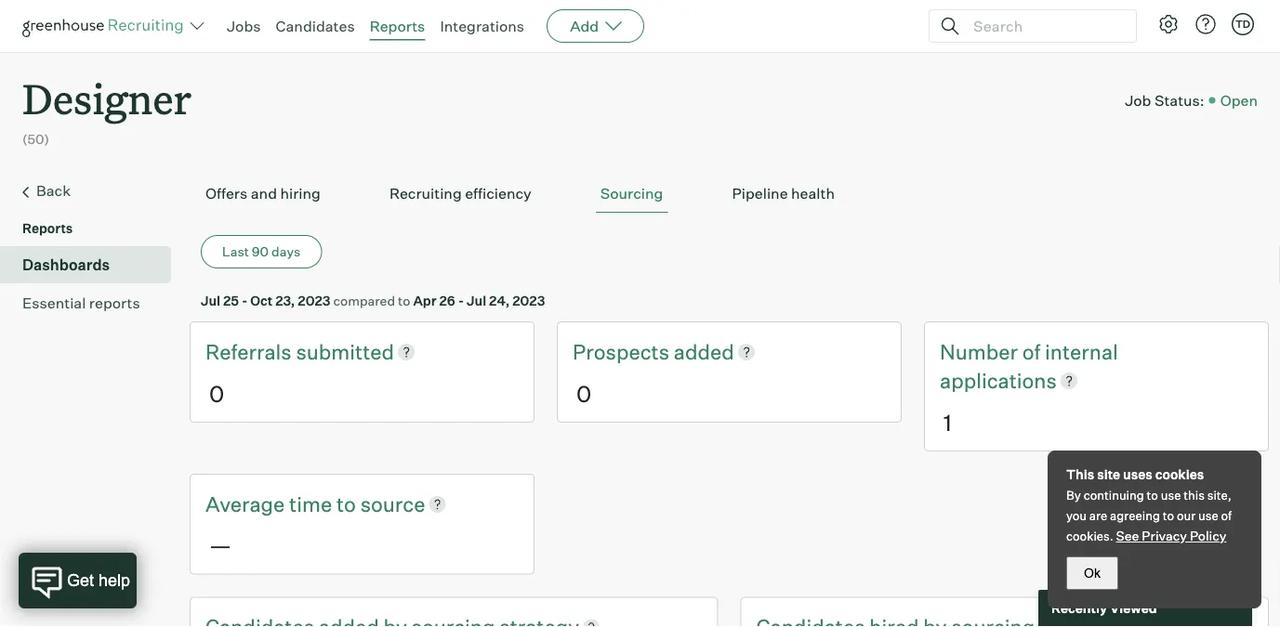 Task type: vqa. For each thing, say whether or not it's contained in the screenshot.
ARE
yes



Task type: describe. For each thing, give the bounding box(es) containing it.
essential reports link
[[22, 292, 164, 315]]

time
[[289, 491, 332, 517]]

added
[[674, 339, 735, 365]]

prospects link
[[573, 338, 674, 366]]

recruiting efficiency button
[[385, 175, 536, 213]]

policy
[[1190, 528, 1227, 545]]

offers and hiring button
[[201, 175, 325, 213]]

internal
[[1046, 339, 1119, 365]]

0 vertical spatial reports
[[370, 17, 425, 35]]

to right time
[[337, 491, 356, 517]]

dashboards link
[[22, 254, 164, 276]]

candidates link
[[276, 17, 355, 35]]

candidates
[[276, 17, 355, 35]]

this
[[1067, 467, 1095, 483]]

source
[[361, 491, 425, 517]]

see
[[1117, 528, 1140, 545]]

0 horizontal spatial reports
[[22, 221, 73, 237]]

privacy
[[1143, 528, 1188, 545]]

td button
[[1229, 9, 1258, 39]]

0 for referrals
[[209, 380, 224, 408]]

2 - from the left
[[458, 293, 464, 309]]

you
[[1067, 509, 1087, 524]]

2 jul from the left
[[467, 293, 487, 309]]

reports link
[[370, 17, 425, 35]]

recruiting efficiency
[[390, 184, 532, 203]]

90
[[252, 244, 269, 260]]

back
[[36, 182, 71, 200]]

submitted link
[[296, 338, 394, 366]]

dashboards
[[22, 256, 110, 275]]

pipeline health
[[732, 184, 835, 203]]

24,
[[489, 293, 510, 309]]

internal link
[[1046, 338, 1123, 366]]

are
[[1090, 509, 1108, 524]]

open
[[1221, 91, 1258, 110]]

last
[[222, 244, 249, 260]]

0 horizontal spatial use
[[1162, 488, 1182, 503]]

essential reports
[[22, 294, 140, 313]]

recruiting
[[390, 184, 462, 203]]

by
[[1067, 488, 1082, 503]]

average link
[[206, 490, 289, 519]]

prospects
[[573, 339, 674, 365]]

apr
[[413, 293, 437, 309]]

last 90 days
[[222, 244, 301, 260]]

sourcing
[[601, 184, 664, 203]]

integrations link
[[440, 17, 525, 35]]

referrals
[[206, 339, 296, 365]]

back link
[[22, 180, 164, 204]]

hiring
[[280, 184, 321, 203]]

recently
[[1052, 601, 1108, 617]]

offers
[[206, 184, 248, 203]]

25
[[223, 293, 239, 309]]

of inside by continuing to use this site, you are agreeing to our use of cookies.
[[1222, 509, 1232, 524]]

1 - from the left
[[242, 293, 248, 309]]

uses
[[1124, 467, 1153, 483]]

jobs link
[[227, 17, 261, 35]]

jobs
[[227, 17, 261, 35]]

see privacy policy link
[[1117, 528, 1227, 545]]

designer (50)
[[22, 71, 192, 147]]

continuing
[[1084, 488, 1145, 503]]



Task type: locate. For each thing, give the bounding box(es) containing it.
0 vertical spatial use
[[1162, 488, 1182, 503]]

0 horizontal spatial of
[[1023, 339, 1041, 365]]

1 horizontal spatial jul
[[467, 293, 487, 309]]

- right 26
[[458, 293, 464, 309]]

pipeline
[[732, 184, 788, 203]]

- right 25
[[242, 293, 248, 309]]

reports
[[89, 294, 140, 313]]

this site uses cookies
[[1067, 467, 1205, 483]]

job
[[1126, 91, 1152, 110]]

integrations
[[440, 17, 525, 35]]

1 jul from the left
[[201, 293, 221, 309]]

to
[[398, 293, 411, 309], [1147, 488, 1159, 503], [337, 491, 356, 517], [1163, 509, 1175, 524]]

1 horizontal spatial 0
[[577, 380, 592, 408]]

recently viewed
[[1052, 601, 1158, 617]]

1 horizontal spatial -
[[458, 293, 464, 309]]

number link
[[940, 338, 1023, 366]]

1 horizontal spatial 2023
[[513, 293, 545, 309]]

0 down the prospects link on the bottom
[[577, 380, 592, 408]]

26
[[440, 293, 456, 309]]

0 horizontal spatial 0
[[209, 380, 224, 408]]

1 0 from the left
[[209, 380, 224, 408]]

essential
[[22, 294, 86, 313]]

site,
[[1208, 488, 1232, 503]]

applications
[[940, 368, 1057, 393]]

jul left 25
[[201, 293, 221, 309]]

number of internal
[[940, 339, 1123, 365]]

job status:
[[1126, 91, 1205, 110]]

added link
[[674, 338, 735, 366]]

use down cookies
[[1162, 488, 1182, 503]]

offers and hiring
[[206, 184, 321, 203]]

2023 right 23,
[[298, 293, 331, 309]]

see privacy policy
[[1117, 528, 1227, 545]]

tab list containing offers and hiring
[[201, 175, 1258, 213]]

of up applications
[[1023, 339, 1041, 365]]

to link
[[337, 490, 361, 519]]

td button
[[1232, 13, 1255, 35]]

reports right candidates
[[370, 17, 425, 35]]

jul
[[201, 293, 221, 309], [467, 293, 487, 309]]

reports down back
[[22, 221, 73, 237]]

jul 25 - oct 23, 2023 compared to apr 26 - jul 24, 2023
[[201, 293, 545, 309]]

this
[[1184, 488, 1205, 503]]

0 horizontal spatial jul
[[201, 293, 221, 309]]

oct
[[250, 293, 273, 309]]

0 down the referrals "link"
[[209, 380, 224, 408]]

last 90 days button
[[201, 236, 322, 269]]

cookies.
[[1067, 529, 1114, 544]]

1 horizontal spatial of
[[1222, 509, 1232, 524]]

of down site,
[[1222, 509, 1232, 524]]

to left apr
[[398, 293, 411, 309]]

greenhouse recruiting image
[[22, 15, 190, 37]]

add button
[[547, 9, 645, 43]]

2 2023 from the left
[[513, 293, 545, 309]]

1 vertical spatial of
[[1222, 509, 1232, 524]]

applications link
[[940, 366, 1057, 395]]

source link
[[361, 490, 425, 519]]

time link
[[289, 490, 337, 519]]

number
[[940, 339, 1018, 365]]

ok button
[[1067, 557, 1119, 591]]

0
[[209, 380, 224, 408], [577, 380, 592, 408]]

average time to
[[206, 491, 361, 517]]

0 horizontal spatial -
[[242, 293, 248, 309]]

tab list
[[201, 175, 1258, 213]]

designer
[[22, 71, 192, 126]]

td
[[1236, 18, 1251, 30]]

23,
[[276, 293, 295, 309]]

0 for prospects
[[577, 380, 592, 408]]

status:
[[1155, 91, 1205, 110]]

and
[[251, 184, 277, 203]]

use up policy at the right
[[1199, 509, 1219, 524]]

to down uses
[[1147, 488, 1159, 503]]

reports
[[370, 17, 425, 35], [22, 221, 73, 237]]

efficiency
[[465, 184, 532, 203]]

1 horizontal spatial use
[[1199, 509, 1219, 524]]

by continuing to use this site, you are agreeing to our use of cookies.
[[1067, 488, 1232, 544]]

1 horizontal spatial reports
[[370, 17, 425, 35]]

health
[[792, 184, 835, 203]]

average
[[206, 491, 285, 517]]

designer link
[[22, 52, 192, 129]]

sourcing button
[[596, 175, 668, 213]]

0 horizontal spatial 2023
[[298, 293, 331, 309]]

viewed
[[1111, 601, 1158, 617]]

ok
[[1085, 566, 1101, 581]]

to left our
[[1163, 509, 1175, 524]]

add
[[570, 17, 599, 35]]

our
[[1177, 509, 1196, 524]]

cookies
[[1156, 467, 1205, 483]]

Search text field
[[969, 13, 1120, 40]]

1
[[944, 409, 952, 437]]

pipeline health button
[[728, 175, 840, 213]]

site
[[1098, 467, 1121, 483]]

agreeing
[[1111, 509, 1161, 524]]

1 vertical spatial use
[[1199, 509, 1219, 524]]

referrals link
[[206, 338, 296, 366]]

0 vertical spatial of
[[1023, 339, 1041, 365]]

days
[[272, 244, 301, 260]]

jul left 24,
[[467, 293, 487, 309]]

2 0 from the left
[[577, 380, 592, 408]]

(50)
[[22, 131, 49, 147]]

use
[[1162, 488, 1182, 503], [1199, 509, 1219, 524]]

1 2023 from the left
[[298, 293, 331, 309]]

configure image
[[1158, 13, 1180, 35]]

of
[[1023, 339, 1041, 365], [1222, 509, 1232, 524]]

of link
[[1023, 338, 1046, 366]]

compared
[[333, 293, 395, 309]]

submitted
[[296, 339, 394, 365]]

2023 right 24,
[[513, 293, 545, 309]]

1 vertical spatial reports
[[22, 221, 73, 237]]



